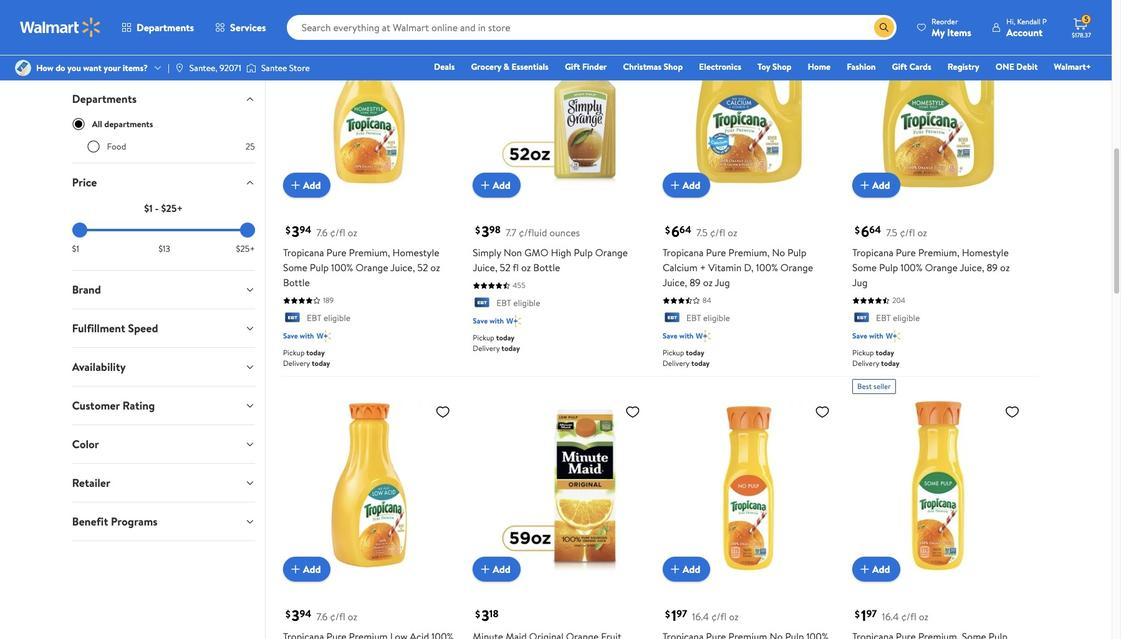 Task type: vqa. For each thing, say whether or not it's contained in the screenshot.
Tile related to $79.47
no



Task type: locate. For each thing, give the bounding box(es) containing it.
64 inside $ 6 64 7.5 ¢/fl oz tropicana pure premium, no pulp calcium + vitamin d, 100% orange juice, 89 oz jug
[[680, 223, 692, 237]]

store
[[289, 62, 310, 74]]

availability tab
[[62, 348, 265, 386]]

clear search field text image
[[860, 22, 870, 32]]

save for $ 6 64 7.5 ¢/fl oz tropicana pure premium, no pulp calcium + vitamin d, 100% orange juice, 89 oz jug
[[663, 331, 678, 342]]

some for 3
[[283, 261, 308, 275]]

 image
[[15, 60, 31, 76], [175, 63, 185, 73]]

¢/fl
[[330, 226, 346, 240], [710, 226, 726, 240], [900, 226, 916, 240], [330, 610, 346, 624], [712, 610, 727, 624], [902, 610, 917, 624]]

1 horizontal spatial homestyle
[[962, 246, 1009, 260]]

1 horizontal spatial 1
[[862, 605, 867, 626]]

$ 3 98 7.7 ¢/fluid ounces simply non gmo high pulp orange juice, 52 fl oz bottle
[[473, 221, 628, 275]]

orange
[[596, 246, 628, 260], [356, 261, 388, 275], [781, 261, 814, 275], [926, 261, 958, 275]]

$25+
[[161, 202, 183, 215], [236, 243, 255, 255]]

0 horizontal spatial gift
[[565, 61, 580, 73]]

2 some from the left
[[853, 261, 877, 275]]

6 inside $ 6 64 7.5 ¢/fl oz tropicana pure premium, homestyle some pulp 100% orange juice, 89 oz jug
[[862, 221, 870, 242]]

$ inside "$ 3 98 7.7 ¢/fluid ounces simply non gmo high pulp orange juice, 52 fl oz bottle"
[[476, 224, 481, 237]]

2 shop from the left
[[773, 61, 792, 73]]

2 gift from the left
[[893, 61, 908, 73]]

eligible down 204
[[893, 312, 920, 325]]

today
[[496, 333, 515, 343], [502, 343, 520, 354], [307, 348, 325, 358], [686, 348, 705, 358], [876, 348, 895, 358], [312, 358, 330, 369], [692, 358, 710, 369], [882, 358, 900, 369]]

2 100% from the left
[[757, 261, 779, 275]]

food
[[107, 140, 126, 153]]

2 52 from the left
[[500, 261, 511, 275]]

add to cart image
[[478, 178, 493, 193], [288, 562, 303, 577], [668, 562, 683, 577]]

premium, inside $ 6 64 7.5 ¢/fl oz tropicana pure premium, no pulp calcium + vitamin d, 100% orange juice, 89 oz jug
[[729, 246, 770, 260]]

3 for $ 3 94 7.6 ¢/fl oz
[[292, 605, 300, 626]]

best seller
[[858, 381, 892, 392]]

fl
[[513, 261, 519, 275]]

1 52 from the left
[[418, 261, 428, 275]]

$1 up brand
[[72, 243, 79, 255]]

fashion
[[847, 61, 876, 73]]

 image for santee, 92071
[[175, 63, 185, 73]]

2 premium, from the left
[[729, 246, 770, 260]]

gift finder
[[565, 61, 607, 73]]

departments up |
[[137, 21, 194, 34]]

1 7.6 from the top
[[317, 226, 328, 240]]

100%
[[331, 261, 353, 275], [757, 261, 779, 275], [901, 261, 923, 275]]

$
[[286, 224, 291, 237], [476, 224, 481, 237], [666, 224, 670, 237], [855, 224, 860, 237], [286, 608, 291, 621], [476, 608, 481, 621], [666, 608, 670, 621], [855, 608, 860, 621]]

oz inside "$ 3 98 7.7 ¢/fluid ounces simply non gmo high pulp orange juice, 52 fl oz bottle"
[[522, 261, 531, 275]]

tropicana inside $ 6 64 7.5 ¢/fl oz tropicana pure premium, homestyle some pulp 100% orange juice, 89 oz jug
[[853, 246, 894, 260]]

ebt for $ 6 64 7.5 ¢/fl oz tropicana pure premium, no pulp calcium + vitamin d, 100% orange juice, 89 oz jug
[[687, 312, 702, 325]]

brand
[[72, 282, 101, 298]]

gift cards link
[[887, 60, 938, 74]]

pulp up 204
[[880, 261, 899, 275]]

0 horizontal spatial add to cart image
[[288, 562, 303, 577]]

fulfillment speed button
[[62, 309, 265, 348]]

0 vertical spatial departments
[[137, 21, 194, 34]]

84
[[703, 295, 712, 306]]

2 64 from the left
[[870, 223, 882, 237]]

bottle
[[534, 261, 561, 275], [283, 276, 310, 290]]

1 vertical spatial departments
[[72, 91, 137, 107]]

my
[[932, 25, 945, 39]]

1 horizontal spatial 16.4
[[883, 610, 899, 624]]

64 inside $ 6 64 7.5 ¢/fl oz tropicana pure premium, homestyle some pulp 100% orange juice, 89 oz jug
[[870, 223, 882, 237]]

1 shop from the left
[[664, 61, 683, 73]]

add
[[303, 178, 321, 192], [493, 178, 511, 192], [683, 178, 701, 192], [873, 178, 891, 192], [303, 563, 321, 576], [493, 563, 511, 576], [683, 563, 701, 576], [873, 563, 891, 576]]

shop
[[664, 61, 683, 73], [773, 61, 792, 73]]

ebt eligible for $ 3 98 7.7 ¢/fluid ounces simply non gmo high pulp orange juice, 52 fl oz bottle
[[497, 297, 541, 310]]

0 horizontal spatial 7.5
[[697, 226, 708, 240]]

1 vertical spatial 89
[[690, 276, 701, 290]]

0 horizontal spatial ebt image
[[473, 298, 492, 310]]

1 horizontal spatial shop
[[773, 61, 792, 73]]

add to cart image for 3
[[288, 562, 303, 577]]

orange inside $ 6 64 7.5 ¢/fl oz tropicana pure premium, no pulp calcium + vitamin d, 100% orange juice, 89 oz jug
[[781, 261, 814, 275]]

ebt eligible
[[497, 297, 541, 310], [307, 312, 351, 325], [687, 312, 731, 325], [877, 312, 920, 325]]

1 tropicana from the left
[[283, 246, 324, 260]]

189
[[323, 295, 334, 306]]

0 horizontal spatial $ 1 97 16.4 ¢/fl oz
[[666, 605, 739, 626]]

$ 1 97 16.4 ¢/fl oz
[[666, 605, 739, 626], [855, 605, 929, 626]]

with for $ 3 94 7.6 ¢/fl oz tropicana pure premium, homestyle some pulp 100% orange juice, 52 oz bottle
[[300, 331, 314, 342]]

0 vertical spatial 7.6
[[317, 226, 328, 240]]

tropicana pure premium, homestyle some pulp 100% orange juice, 52 oz bottle image
[[283, 15, 456, 188]]

1 horizontal spatial 97
[[867, 607, 878, 621]]

0 horizontal spatial shop
[[664, 61, 683, 73]]

7.6 inside $ 3 94 7.6 ¢/fl oz tropicana pure premium, homestyle some pulp 100% orange juice, 52 oz bottle
[[317, 226, 328, 240]]

homestyle inside $ 6 64 7.5 ¢/fl oz tropicana pure premium, homestyle some pulp 100% orange juice, 89 oz jug
[[962, 246, 1009, 260]]

0 horizontal spatial 89
[[690, 276, 701, 290]]

pickup today delivery today down 455
[[473, 333, 520, 354]]

0 vertical spatial $1
[[144, 202, 153, 215]]

pulp right no
[[788, 246, 807, 260]]

add to cart image for 1
[[858, 562, 873, 577]]

0 horizontal spatial  image
[[15, 60, 31, 76]]

100% right d,
[[757, 261, 779, 275]]

walmart+ link
[[1049, 60, 1097, 74]]

premium, for $ 3 94 7.6 ¢/fl oz tropicana pure premium, homestyle some pulp 100% orange juice, 52 oz bottle
[[349, 246, 390, 260]]

add to favorites list, tropicana pure premium low acid 100% juice orange no pulp with vitamins a and c 52 fl oz bottle, fruit juice image
[[436, 405, 451, 420]]

1 1 from the left
[[672, 605, 677, 626]]

5
[[1085, 14, 1089, 24]]

$ 3 94 7.6 ¢/fl oz tropicana pure premium, homestyle some pulp 100% orange juice, 52 oz bottle
[[283, 221, 440, 290]]

juice, inside "$ 3 98 7.7 ¢/fluid ounces simply non gmo high pulp orange juice, 52 fl oz bottle"
[[473, 261, 498, 275]]

1 pure from the left
[[327, 246, 347, 260]]

$1 left -
[[144, 202, 153, 215]]

¢/fl inside $ 3 94 7.6 ¢/fl oz
[[330, 610, 346, 624]]

6 for $ 6 64 7.5 ¢/fl oz tropicana pure premium, homestyle some pulp 100% orange juice, 89 oz jug
[[862, 221, 870, 242]]

1 some from the left
[[283, 261, 308, 275]]

1 horizontal spatial tropicana
[[663, 246, 704, 260]]

0 horizontal spatial homestyle
[[393, 246, 440, 260]]

7.5 for $ 6 64 7.5 ¢/fl oz tropicana pure premium, homestyle some pulp 100% orange juice, 89 oz jug
[[887, 226, 898, 240]]

add to cart image for 3
[[288, 178, 303, 193]]

1 vertical spatial 94
[[300, 607, 312, 621]]

tropicana for $ 6 64 7.5 ¢/fl oz tropicana pure premium, homestyle some pulp 100% orange juice, 89 oz jug
[[853, 246, 894, 260]]

pickup today delivery today for $ 6 64 7.5 ¢/fl oz tropicana pure premium, no pulp calcium + vitamin d, 100% orange juice, 89 oz jug
[[663, 348, 710, 369]]

bottle down gmo
[[534, 261, 561, 275]]

1 premium, from the left
[[349, 246, 390, 260]]

97
[[677, 607, 688, 621], [867, 607, 878, 621]]

1 horizontal spatial bottle
[[534, 261, 561, 275]]

benefit programs
[[72, 514, 158, 530]]

2 horizontal spatial premium,
[[919, 246, 960, 260]]

pure for $ 3 94 7.6 ¢/fl oz tropicana pure premium, homestyle some pulp 100% orange juice, 52 oz bottle
[[327, 246, 347, 260]]

 image
[[246, 62, 256, 74]]

christmas shop
[[623, 61, 683, 73]]

essentials
[[512, 61, 549, 73]]

simply non gmo high pulp orange juice, 52 fl oz bottle image
[[473, 15, 646, 188]]

departments tab
[[62, 80, 265, 118]]

1 7.5 from the left
[[697, 226, 708, 240]]

ebt eligible down 455
[[497, 297, 541, 310]]

2 7.6 from the top
[[317, 610, 328, 624]]

pickup today delivery today for $ 3 98 7.7 ¢/fluid ounces simply non gmo high pulp orange juice, 52 fl oz bottle
[[473, 333, 520, 354]]

2 7.5 from the left
[[887, 226, 898, 240]]

walmart image
[[20, 17, 101, 37]]

2 16.4 from the left
[[883, 610, 899, 624]]

0 horizontal spatial 97
[[677, 607, 688, 621]]

2 horizontal spatial pure
[[896, 246, 916, 260]]

7.5 inside $ 6 64 7.5 ¢/fl oz tropicana pure premium, no pulp calcium + vitamin d, 100% orange juice, 89 oz jug
[[697, 226, 708, 240]]

homestyle for 6
[[962, 246, 1009, 260]]

add button for tropicana pure premium, homestyle some pulp 100% orange juice, 89 oz jug image
[[853, 173, 901, 198]]

tropicana inside $ 3 94 7.6 ¢/fl oz tropicana pure premium, homestyle some pulp 100% orange juice, 52 oz bottle
[[283, 246, 324, 260]]

bottle up ebt icon
[[283, 276, 310, 290]]

94 for $ 3 94 7.6 ¢/fl oz
[[300, 607, 312, 621]]

pure inside $ 6 64 7.5 ¢/fl oz tropicana pure premium, no pulp calcium + vitamin d, 100% orange juice, 89 oz jug
[[706, 246, 727, 260]]

0 horizontal spatial pure
[[327, 246, 347, 260]]

1 horizontal spatial gift
[[893, 61, 908, 73]]

0 horizontal spatial 52
[[418, 261, 428, 275]]

¢/fl inside $ 3 94 7.6 ¢/fl oz tropicana pure premium, homestyle some pulp 100% orange juice, 52 oz bottle
[[330, 226, 346, 240]]

walmart plus image down 84
[[697, 330, 711, 343]]

add button
[[283, 173, 331, 198], [473, 173, 521, 198], [663, 173, 711, 198], [853, 173, 901, 198], [283, 557, 331, 582], [473, 557, 521, 582], [663, 557, 711, 582], [853, 557, 901, 582]]

some inside $ 6 64 7.5 ¢/fl oz tropicana pure premium, homestyle some pulp 100% orange juice, 89 oz jug
[[853, 261, 877, 275]]

$13
[[159, 243, 170, 255]]

how do you want your items?
[[36, 62, 148, 74]]

98
[[490, 223, 501, 237]]

1 horizontal spatial jug
[[853, 276, 868, 290]]

0 horizontal spatial $1
[[72, 243, 79, 255]]

some
[[283, 261, 308, 275], [853, 261, 877, 275]]

walmart plus image
[[507, 315, 521, 328], [317, 330, 331, 343], [697, 330, 711, 343], [886, 330, 901, 343]]

0 horizontal spatial jug
[[715, 276, 730, 290]]

1 vertical spatial 7.6
[[317, 610, 328, 624]]

pickup today delivery today down ebt icon
[[283, 348, 330, 369]]

registry link
[[943, 60, 986, 74]]

100% up 204
[[901, 261, 923, 275]]

reorder
[[932, 16, 959, 27]]

some inside $ 3 94 7.6 ¢/fl oz tropicana pure premium, homestyle some pulp 100% orange juice, 52 oz bottle
[[283, 261, 308, 275]]

pulp up the 189
[[310, 261, 329, 275]]

7.5 for $ 6 64 7.5 ¢/fl oz tropicana pure premium, no pulp calcium + vitamin d, 100% orange juice, 89 oz jug
[[697, 226, 708, 240]]

2 horizontal spatial add to cart image
[[668, 562, 683, 577]]

$ inside $ 3 94 7.6 ¢/fl oz
[[286, 608, 291, 621]]

None radio
[[87, 140, 100, 153]]

customer
[[72, 398, 120, 414]]

account
[[1007, 25, 1043, 39]]

add to favorites list, tropicana pure premium, homestyle some pulp 100% orange juice, 52 oz bottle image
[[436, 20, 451, 36]]

homestyle
[[393, 246, 440, 260], [962, 246, 1009, 260]]

1 97 from the left
[[677, 607, 688, 621]]

0 horizontal spatial 64
[[680, 223, 692, 237]]

price
[[72, 175, 97, 190]]

2 94 from the top
[[300, 607, 312, 621]]

simply
[[473, 246, 502, 260]]

tropicana up 204
[[853, 246, 894, 260]]

3 100% from the left
[[901, 261, 923, 275]]

3 inside "$ 3 98 7.7 ¢/fluid ounces simply non gmo high pulp orange juice, 52 fl oz bottle"
[[482, 221, 490, 242]]

1 vertical spatial $1
[[72, 243, 79, 255]]

availability
[[72, 359, 126, 375]]

ebt eligible down 204
[[877, 312, 920, 325]]

1 horizontal spatial pure
[[706, 246, 727, 260]]

3 premium, from the left
[[919, 246, 960, 260]]

oz inside $ 3 94 7.6 ¢/fl oz
[[348, 610, 358, 624]]

pure up vitamin
[[706, 246, 727, 260]]

ebt eligible down 84
[[687, 312, 731, 325]]

items?
[[123, 62, 148, 74]]

delivery for $ 6 64 7.5 ¢/fl oz tropicana pure premium, homestyle some pulp 100% orange juice, 89 oz jug
[[853, 358, 880, 369]]

deals link
[[429, 60, 461, 74]]

hi,
[[1007, 16, 1016, 27]]

gift left the "finder"
[[565, 61, 580, 73]]

pulp right high on the top
[[574, 246, 593, 260]]

pulp inside $ 3 94 7.6 ¢/fl oz tropicana pure premium, homestyle some pulp 100% orange juice, 52 oz bottle
[[310, 261, 329, 275]]

juice,
[[391, 261, 415, 275], [473, 261, 498, 275], [960, 261, 985, 275], [663, 276, 688, 290]]

delivery
[[473, 343, 500, 354], [283, 358, 310, 369], [663, 358, 690, 369], [853, 358, 880, 369]]

100% for 3
[[331, 261, 353, 275]]

with
[[490, 316, 504, 327], [300, 331, 314, 342], [680, 331, 694, 342], [870, 331, 884, 342]]

0 horizontal spatial 100%
[[331, 261, 353, 275]]

gmo
[[525, 246, 549, 260]]

1 horizontal spatial 7.5
[[887, 226, 898, 240]]

89 inside $ 6 64 7.5 ¢/fl oz tropicana pure premium, no pulp calcium + vitamin d, 100% orange juice, 89 oz jug
[[690, 276, 701, 290]]

tropicana pure premium no pulp 100% orange juice, 12 oz, bottle, fruit juice image
[[663, 400, 835, 572]]

1 16.4 from the left
[[693, 610, 709, 624]]

2 horizontal spatial 100%
[[901, 261, 923, 275]]

eligible down 84
[[704, 312, 731, 325]]

2 horizontal spatial ebt image
[[853, 313, 872, 325]]

0 horizontal spatial 1
[[672, 605, 677, 626]]

0 vertical spatial 89
[[987, 261, 998, 275]]

$1 for $1
[[72, 243, 79, 255]]

add to favorites list, minute maid original orange fruit juice, 59 fl oz carton image
[[626, 405, 641, 420]]

52
[[418, 261, 428, 275], [500, 261, 511, 275]]

2 homestyle from the left
[[962, 246, 1009, 260]]

94 inside $ 3 94 7.6 ¢/fl oz tropicana pure premium, homestyle some pulp 100% orange juice, 52 oz bottle
[[300, 223, 312, 237]]

premium, inside $ 3 94 7.6 ¢/fl oz tropicana pure premium, homestyle some pulp 100% orange juice, 52 oz bottle
[[349, 246, 390, 260]]

eligible for $ 3 98 7.7 ¢/fluid ounces simply non gmo high pulp orange juice, 52 fl oz bottle
[[514, 297, 541, 310]]

2 tropicana from the left
[[663, 246, 704, 260]]

ebt eligible down the 189
[[307, 312, 351, 325]]

add for minute maid original orange fruit juice, 59 fl oz carton "image"
[[493, 563, 511, 576]]

89
[[987, 261, 998, 275], [690, 276, 701, 290]]

homestyle inside $ 3 94 7.6 ¢/fl oz tropicana pure premium, homestyle some pulp 100% orange juice, 52 oz bottle
[[393, 246, 440, 260]]

save with for $ 6 64 7.5 ¢/fl oz tropicana pure premium, homestyle some pulp 100% orange juice, 89 oz jug
[[853, 331, 884, 342]]

64 for $ 6 64 7.5 ¢/fl oz tropicana pure premium, homestyle some pulp 100% orange juice, 89 oz jug
[[870, 223, 882, 237]]

pure up the 189
[[327, 246, 347, 260]]

pure inside $ 6 64 7.5 ¢/fl oz tropicana pure premium, homestyle some pulp 100% orange juice, 89 oz jug
[[896, 246, 916, 260]]

tropicana pure premium, no pulp calcium + vitamin d, 100% orange juice, 89 oz jug image
[[663, 15, 835, 188]]

ebt for $ 3 94 7.6 ¢/fl oz tropicana pure premium, homestyle some pulp 100% orange juice, 52 oz bottle
[[307, 312, 322, 325]]

save for $ 3 98 7.7 ¢/fluid ounces simply non gmo high pulp orange juice, 52 fl oz bottle
[[473, 316, 488, 327]]

add button for tropicana pure premium, some pulp 100% orange juice, 12 oz bottle image
[[853, 557, 901, 582]]

1 horizontal spatial $ 1 97 16.4 ¢/fl oz
[[855, 605, 929, 626]]

$ inside $ 6 64 7.5 ¢/fl oz tropicana pure premium, no pulp calcium + vitamin d, 100% orange juice, 89 oz jug
[[666, 224, 670, 237]]

pure up 204
[[896, 246, 916, 260]]

1 horizontal spatial $1
[[144, 202, 153, 215]]

 image left how
[[15, 60, 31, 76]]

1 jug from the left
[[715, 276, 730, 290]]

all departments
[[92, 118, 153, 130]]

premium, for $ 6 64 7.5 ¢/fl oz tropicana pure premium, no pulp calcium + vitamin d, 100% orange juice, 89 oz jug
[[729, 246, 770, 260]]

add to cart image
[[288, 178, 303, 193], [668, 178, 683, 193], [858, 178, 873, 193], [478, 562, 493, 577], [858, 562, 873, 577]]

0 horizontal spatial premium,
[[349, 246, 390, 260]]

walmart plus image down 455
[[507, 315, 521, 328]]

3 tropicana from the left
[[853, 246, 894, 260]]

0 horizontal spatial 16.4
[[693, 610, 709, 624]]

1 horizontal spatial 52
[[500, 261, 511, 275]]

7.6
[[317, 226, 328, 240], [317, 610, 328, 624]]

2 6 from the left
[[862, 221, 870, 242]]

1 100% from the left
[[331, 261, 353, 275]]

1 horizontal spatial 100%
[[757, 261, 779, 275]]

3 pure from the left
[[896, 246, 916, 260]]

pickup for $ 3 94 7.6 ¢/fl oz tropicana pure premium, homestyle some pulp 100% orange juice, 52 oz bottle
[[283, 348, 305, 358]]

0 vertical spatial $25+
[[161, 202, 183, 215]]

add for tropicana pure premium, homestyle some pulp 100% orange juice, 52 oz bottle image
[[303, 178, 321, 192]]

tropicana up calcium
[[663, 246, 704, 260]]

fulfillment speed tab
[[62, 309, 265, 348]]

orange inside $ 3 94 7.6 ¢/fl oz tropicana pure premium, homestyle some pulp 100% orange juice, 52 oz bottle
[[356, 261, 388, 275]]

pulp
[[574, 246, 593, 260], [788, 246, 807, 260], [310, 261, 329, 275], [880, 261, 899, 275]]

add to favorites list, tropicana pure premium no pulp 100% orange juice, 12 oz, bottle, fruit juice image
[[815, 405, 830, 420]]

¢/fl inside $ 6 64 7.5 ¢/fl oz tropicana pure premium, homestyle some pulp 100% orange juice, 89 oz jug
[[900, 226, 916, 240]]

1 horizontal spatial  image
[[175, 63, 185, 73]]

100% inside $ 3 94 7.6 ¢/fl oz tropicana pure premium, homestyle some pulp 100% orange juice, 52 oz bottle
[[331, 261, 353, 275]]

departments inside dropdown button
[[72, 91, 137, 107]]

1 horizontal spatial premium,
[[729, 246, 770, 260]]

$1
[[144, 202, 153, 215], [72, 243, 79, 255]]

1 94 from the top
[[300, 223, 312, 237]]

santee store
[[261, 62, 310, 74]]

customer rating
[[72, 398, 155, 414]]

santee
[[261, 62, 287, 74]]

$178.37
[[1072, 31, 1092, 39]]

1 horizontal spatial $25+
[[236, 243, 255, 255]]

gift finder link
[[560, 60, 613, 74]]

pickup today delivery today up "best seller"
[[853, 348, 900, 369]]

2 pure from the left
[[706, 246, 727, 260]]

1 $ 1 97 16.4 ¢/fl oz from the left
[[666, 605, 739, 626]]

16.4
[[693, 610, 709, 624], [883, 610, 899, 624]]

eligible down the 189
[[324, 312, 351, 325]]

hi, kendall p account
[[1007, 16, 1048, 39]]

premium, inside $ 6 64 7.5 ¢/fl oz tropicana pure premium, homestyle some pulp 100% orange juice, 89 oz jug
[[919, 246, 960, 260]]

gift
[[565, 61, 580, 73], [893, 61, 908, 73]]

1 horizontal spatial 89
[[987, 261, 998, 275]]

 image right |
[[175, 63, 185, 73]]

want
[[83, 62, 102, 74]]

7.5 inside $ 6 64 7.5 ¢/fl oz tropicana pure premium, homestyle some pulp 100% orange juice, 89 oz jug
[[887, 226, 898, 240]]

0 vertical spatial bottle
[[534, 261, 561, 275]]

shop for christmas shop
[[664, 61, 683, 73]]

1 vertical spatial bottle
[[283, 276, 310, 290]]

benefit programs button
[[62, 503, 265, 541]]

3 for $ 3 18
[[482, 605, 490, 626]]

$ inside $ 6 64 7.5 ¢/fl oz tropicana pure premium, homestyle some pulp 100% orange juice, 89 oz jug
[[855, 224, 860, 237]]

walmart+
[[1055, 61, 1092, 73]]

7.6 inside $ 3 94 7.6 ¢/fl oz
[[317, 610, 328, 624]]

2 jug from the left
[[853, 276, 868, 290]]

save with for $ 3 98 7.7 ¢/fluid ounces simply non gmo high pulp orange juice, 52 fl oz bottle
[[473, 316, 504, 327]]

0 horizontal spatial 6
[[672, 221, 680, 242]]

pure inside $ 3 94 7.6 ¢/fl oz tropicana pure premium, homestyle some pulp 100% orange juice, 52 oz bottle
[[327, 246, 347, 260]]

gift for gift cards
[[893, 61, 908, 73]]

100% up the 189
[[331, 261, 353, 275]]

1 64 from the left
[[680, 223, 692, 237]]

0 horizontal spatial tropicana
[[283, 246, 324, 260]]

save with for $ 6 64 7.5 ¢/fl oz tropicana pure premium, no pulp calcium + vitamin d, 100% orange juice, 89 oz jug
[[663, 331, 694, 342]]

1 homestyle from the left
[[393, 246, 440, 260]]

tropicana up the 189
[[283, 246, 324, 260]]

walmart plus image down 204
[[886, 330, 901, 343]]

2 horizontal spatial tropicana
[[853, 246, 894, 260]]

walmart plus image down the 189
[[317, 330, 331, 343]]

gift left the cards
[[893, 61, 908, 73]]

ebt eligible for $ 6 64 7.5 ¢/fl oz tropicana pure premium, no pulp calcium + vitamin d, 100% orange juice, 89 oz jug
[[687, 312, 731, 325]]

homestyle for 3
[[393, 246, 440, 260]]

1 horizontal spatial some
[[853, 261, 877, 275]]

6 inside $ 6 64 7.5 ¢/fl oz tropicana pure premium, no pulp calcium + vitamin d, 100% orange juice, 89 oz jug
[[672, 221, 680, 242]]

0 horizontal spatial some
[[283, 261, 308, 275]]

3 for $ 3 98 7.7 ¢/fluid ounces simply non gmo high pulp orange juice, 52 fl oz bottle
[[482, 221, 490, 242]]

shop right toy
[[773, 61, 792, 73]]

walmart plus image for $ 6 64 7.5 ¢/fl oz tropicana pure premium, no pulp calcium + vitamin d, 100% orange juice, 89 oz jug
[[697, 330, 711, 343]]

ebt image
[[473, 298, 492, 310], [663, 313, 682, 325], [853, 313, 872, 325]]

shop right the christmas
[[664, 61, 683, 73]]

3 inside $ 3 94 7.6 ¢/fl oz tropicana pure premium, homestyle some pulp 100% orange juice, 52 oz bottle
[[292, 221, 300, 242]]

tropicana inside $ 6 64 7.5 ¢/fl oz tropicana pure premium, no pulp calcium + vitamin d, 100% orange juice, 89 oz jug
[[663, 246, 704, 260]]

100% inside $ 6 64 7.5 ¢/fl oz tropicana pure premium, homestyle some pulp 100% orange juice, 89 oz jug
[[901, 261, 923, 275]]

departments up all
[[72, 91, 137, 107]]

1 horizontal spatial 6
[[862, 221, 870, 242]]

5 $178.37
[[1072, 14, 1092, 39]]

benefit programs tab
[[62, 503, 265, 541]]

$ inside $ 3 18
[[476, 608, 481, 621]]

eligible down 455
[[514, 297, 541, 310]]

pure for $ 6 64 7.5 ¢/fl oz tropicana pure premium, no pulp calcium + vitamin d, 100% orange juice, 89 oz jug
[[706, 246, 727, 260]]

All departments radio
[[72, 118, 85, 130]]

add to cart image for 6
[[858, 178, 873, 193]]

0 vertical spatial 94
[[300, 223, 312, 237]]

94 inside $ 3 94 7.6 ¢/fl oz
[[300, 607, 312, 621]]

orange inside "$ 3 98 7.7 ¢/fluid ounces simply non gmo high pulp orange juice, 52 fl oz bottle"
[[596, 246, 628, 260]]

1 horizontal spatial 64
[[870, 223, 882, 237]]

pickup today delivery today down 84
[[663, 348, 710, 369]]

1 gift from the left
[[565, 61, 580, 73]]

0 horizontal spatial bottle
[[283, 276, 310, 290]]

1 6 from the left
[[672, 221, 680, 242]]

1 horizontal spatial ebt image
[[663, 313, 682, 325]]



Task type: describe. For each thing, give the bounding box(es) containing it.
benefit
[[72, 514, 108, 530]]

one
[[996, 61, 1015, 73]]

eligible for $ 6 64 7.5 ¢/fl oz tropicana pure premium, no pulp calcium + vitamin d, 100% orange juice, 89 oz jug
[[704, 312, 731, 325]]

|
[[168, 62, 170, 74]]

add for tropicana pure premium, some pulp 100% orange juice, 12 oz bottle image
[[873, 563, 891, 576]]

pulp inside $ 6 64 7.5 ¢/fl oz tropicana pure premium, no pulp calcium + vitamin d, 100% orange juice, 89 oz jug
[[788, 246, 807, 260]]

christmas
[[623, 61, 662, 73]]

2 97 from the left
[[867, 607, 878, 621]]

cards
[[910, 61, 932, 73]]

customer rating tab
[[62, 387, 265, 425]]

$25 range field
[[72, 229, 255, 231]]

registry
[[948, 61, 980, 73]]

orange inside $ 6 64 7.5 ¢/fl oz tropicana pure premium, homestyle some pulp 100% orange juice, 89 oz jug
[[926, 261, 958, 275]]

delivery for $ 3 98 7.7 ¢/fluid ounces simply non gmo high pulp orange juice, 52 fl oz bottle
[[473, 343, 500, 354]]

delivery for $ 3 94 7.6 ¢/fl oz tropicana pure premium, homestyle some pulp 100% orange juice, 52 oz bottle
[[283, 358, 310, 369]]

$ 6 64 7.5 ¢/fl oz tropicana pure premium, homestyle some pulp 100% orange juice, 89 oz jug
[[853, 221, 1010, 290]]

reorder my items
[[932, 16, 972, 39]]

bottle inside $ 3 94 7.6 ¢/fl oz tropicana pure premium, homestyle some pulp 100% orange juice, 52 oz bottle
[[283, 276, 310, 290]]

add to favorites list, tropicana pure premium, homestyle some pulp 100% orange juice, 89 oz jug image
[[1005, 20, 1020, 36]]

$ 3 94 7.6 ¢/fl oz
[[286, 605, 358, 626]]

retailer tab
[[62, 464, 265, 502]]

tropicana pure premium, some pulp 100% orange juice, 12 oz bottle image
[[853, 400, 1025, 572]]

search icon image
[[880, 22, 890, 32]]

grocery & essentials link
[[466, 60, 555, 74]]

94 for $ 3 94 7.6 ¢/fl oz tropicana pure premium, homestyle some pulp 100% orange juice, 52 oz bottle
[[300, 223, 312, 237]]

pulp inside "$ 3 98 7.7 ¢/fluid ounces simply non gmo high pulp orange juice, 52 fl oz bottle"
[[574, 246, 593, 260]]

$ 6 64 7.5 ¢/fl oz tropicana pure premium, no pulp calcium + vitamin d, 100% orange juice, 89 oz jug
[[663, 221, 814, 290]]

6 for $ 6 64 7.5 ¢/fl oz tropicana pure premium, no pulp calcium + vitamin d, 100% orange juice, 89 oz jug
[[672, 221, 680, 242]]

add button for tropicana pure premium, homestyle some pulp 100% orange juice, 52 oz bottle image
[[283, 173, 331, 198]]

no
[[773, 246, 786, 260]]

52 inside $ 3 94 7.6 ¢/fl oz tropicana pure premium, homestyle some pulp 100% orange juice, 52 oz bottle
[[418, 261, 428, 275]]

your
[[104, 62, 121, 74]]

fulfillment
[[72, 321, 125, 336]]

premium, for $ 6 64 7.5 ¢/fl oz tropicana pure premium, homestyle some pulp 100% orange juice, 89 oz jug
[[919, 246, 960, 260]]

Search search field
[[287, 15, 897, 40]]

non
[[504, 246, 522, 260]]

$ inside $ 3 94 7.6 ¢/fl oz tropicana pure premium, homestyle some pulp 100% orange juice, 52 oz bottle
[[286, 224, 291, 237]]

p
[[1043, 16, 1048, 27]]

18
[[490, 607, 499, 621]]

shop for toy shop
[[773, 61, 792, 73]]

with for $ 6 64 7.5 ¢/fl oz tropicana pure premium, no pulp calcium + vitamin d, 100% orange juice, 89 oz jug
[[680, 331, 694, 342]]

-
[[155, 202, 159, 215]]

retailer
[[72, 475, 110, 491]]

with for $ 3 98 7.7 ¢/fluid ounces simply non gmo high pulp orange juice, 52 fl oz bottle
[[490, 316, 504, 327]]

7.6 for $ 3 94 7.6 ¢/fl oz tropicana pure premium, homestyle some pulp 100% orange juice, 52 oz bottle
[[317, 226, 328, 240]]

add button for minute maid original orange fruit juice, 59 fl oz carton "image"
[[473, 557, 521, 582]]

92071
[[220, 62, 241, 74]]

with for $ 6 64 7.5 ¢/fl oz tropicana pure premium, homestyle some pulp 100% orange juice, 89 oz jug
[[870, 331, 884, 342]]

departments inside popup button
[[137, 21, 194, 34]]

100% for 6
[[901, 261, 923, 275]]

ebt eligible for $ 3 94 7.6 ¢/fl oz tropicana pure premium, homestyle some pulp 100% orange juice, 52 oz bottle
[[307, 312, 351, 325]]

2 1 from the left
[[862, 605, 867, 626]]

one debit
[[996, 61, 1038, 73]]

some for 6
[[853, 261, 877, 275]]

tropicana pure premium, homestyle some pulp 100% orange juice, 89 oz jug image
[[853, 15, 1025, 188]]

gift cards
[[893, 61, 932, 73]]

departments
[[104, 118, 153, 130]]

Walmart Site-Wide search field
[[287, 15, 897, 40]]

ebt image
[[283, 313, 302, 325]]

tropicana for $ 6 64 7.5 ¢/fl oz tropicana pure premium, no pulp calcium + vitamin d, 100% orange juice, 89 oz jug
[[663, 246, 704, 260]]

services
[[230, 21, 266, 34]]

juice, inside $ 3 94 7.6 ¢/fl oz tropicana pure premium, homestyle some pulp 100% orange juice, 52 oz bottle
[[391, 261, 415, 275]]

7.7
[[506, 226, 517, 240]]

fashion link
[[842, 60, 882, 74]]

save for $ 6 64 7.5 ¢/fl oz tropicana pure premium, homestyle some pulp 100% orange juice, 89 oz jug
[[853, 331, 868, 342]]

¢/fluid
[[519, 226, 547, 240]]

add button for tropicana pure premium no pulp 100% orange juice, 12 oz, bottle, fruit juice image
[[663, 557, 711, 582]]

brand tab
[[62, 271, 265, 309]]

 image for how do you want your items?
[[15, 60, 31, 76]]

home link
[[803, 60, 837, 74]]

add button for tropicana pure premium low acid 100% juice orange no pulp with vitamins a and c 52 fl oz bottle, fruit juice image in the left of the page
[[283, 557, 331, 582]]

walmart plus image for $ 3 98 7.7 ¢/fluid ounces simply non gmo high pulp orange juice, 52 fl oz bottle
[[507, 315, 521, 328]]

all
[[92, 118, 102, 130]]

add for tropicana pure premium low acid 100% juice orange no pulp with vitamins a and c 52 fl oz bottle, fruit juice image in the left of the page
[[303, 563, 321, 576]]

jug inside $ 6 64 7.5 ¢/fl oz tropicana pure premium, homestyle some pulp 100% orange juice, 89 oz jug
[[853, 276, 868, 290]]

eligible for $ 6 64 7.5 ¢/fl oz tropicana pure premium, homestyle some pulp 100% orange juice, 89 oz jug
[[893, 312, 920, 325]]

add to favorites list, tropicana pure premium, some pulp 100% orange juice, 12 oz bottle image
[[1005, 405, 1020, 420]]

jug inside $ 6 64 7.5 ¢/fl oz tropicana pure premium, no pulp calcium + vitamin d, 100% orange juice, 89 oz jug
[[715, 276, 730, 290]]

204
[[893, 295, 906, 306]]

how
[[36, 62, 54, 74]]

pure for $ 6 64 7.5 ¢/fl oz tropicana pure premium, homestyle some pulp 100% orange juice, 89 oz jug
[[896, 246, 916, 260]]

ebt for $ 3 98 7.7 ¢/fluid ounces simply non gmo high pulp orange juice, 52 fl oz bottle
[[497, 297, 512, 310]]

pickup today delivery today for $ 3 94 7.6 ¢/fl oz tropicana pure premium, homestyle some pulp 100% orange juice, 52 oz bottle
[[283, 348, 330, 369]]

fulfillment speed
[[72, 321, 158, 336]]

add for tropicana pure premium, homestyle some pulp 100% orange juice, 89 oz jug image
[[873, 178, 891, 192]]

ebt image for $ 3 98 7.7 ¢/fluid ounces simply non gmo high pulp orange juice, 52 fl oz bottle
[[473, 298, 492, 310]]

juice, inside $ 6 64 7.5 ¢/fl oz tropicana pure premium, homestyle some pulp 100% orange juice, 89 oz jug
[[960, 261, 985, 275]]

seller
[[874, 381, 892, 392]]

bottle inside "$ 3 98 7.7 ¢/fluid ounces simply non gmo high pulp orange juice, 52 fl oz bottle"
[[534, 261, 561, 275]]

you
[[67, 62, 81, 74]]

25
[[246, 140, 255, 153]]

color button
[[62, 426, 265, 464]]

retailer button
[[62, 464, 265, 502]]

finder
[[583, 61, 607, 73]]

52 inside "$ 3 98 7.7 ¢/fluid ounces simply non gmo high pulp orange juice, 52 fl oz bottle"
[[500, 261, 511, 275]]

pickup for $ 6 64 7.5 ¢/fl oz tropicana pure premium, homestyle some pulp 100% orange juice, 89 oz jug
[[853, 348, 874, 358]]

walmart plus image for $ 3 94 7.6 ¢/fl oz tropicana pure premium, homestyle some pulp 100% orange juice, 52 oz bottle
[[317, 330, 331, 343]]

delivery for $ 6 64 7.5 ¢/fl oz tropicana pure premium, no pulp calcium + vitamin d, 100% orange juice, 89 oz jug
[[663, 358, 690, 369]]

santee,
[[190, 62, 218, 74]]

high
[[551, 246, 572, 260]]

rating
[[123, 398, 155, 414]]

do
[[56, 62, 65, 74]]

color tab
[[62, 426, 265, 464]]

ounces
[[550, 226, 580, 240]]

ebt eligible for $ 6 64 7.5 ¢/fl oz tropicana pure premium, homestyle some pulp 100% orange juice, 89 oz jug
[[877, 312, 920, 325]]

color
[[72, 437, 99, 452]]

7.6 for $ 3 94 7.6 ¢/fl oz
[[317, 610, 328, 624]]

items
[[948, 25, 972, 39]]

ebt image for $ 6 64 7.5 ¢/fl oz tropicana pure premium, no pulp calcium + vitamin d, 100% orange juice, 89 oz jug
[[663, 313, 682, 325]]

1 horizontal spatial add to cart image
[[478, 178, 493, 193]]

save for $ 3 94 7.6 ¢/fl oz tropicana pure premium, homestyle some pulp 100% orange juice, 52 oz bottle
[[283, 331, 298, 342]]

$ 3 18
[[476, 605, 499, 626]]

&
[[504, 61, 510, 73]]

pickup for $ 6 64 7.5 ¢/fl oz tropicana pure premium, no pulp calcium + vitamin d, 100% orange juice, 89 oz jug
[[663, 348, 685, 358]]

minute maid original orange fruit juice, 59 fl oz carton image
[[473, 400, 646, 572]]

home
[[808, 61, 831, 73]]

availability button
[[62, 348, 265, 386]]

price button
[[62, 163, 265, 202]]

¢/fl inside $ 6 64 7.5 ¢/fl oz tropicana pure premium, no pulp calcium + vitamin d, 100% orange juice, 89 oz jug
[[710, 226, 726, 240]]

$1 for $1 - $25+
[[144, 202, 153, 215]]

$1 range field
[[72, 229, 255, 231]]

100% inside $ 6 64 7.5 ¢/fl oz tropicana pure premium, no pulp calcium + vitamin d, 100% orange juice, 89 oz jug
[[757, 261, 779, 275]]

departments button
[[111, 12, 205, 42]]

ebt for $ 6 64 7.5 ¢/fl oz tropicana pure premium, homestyle some pulp 100% orange juice, 89 oz jug
[[877, 312, 891, 325]]

64 for $ 6 64 7.5 ¢/fl oz tropicana pure premium, no pulp calcium + vitamin d, 100% orange juice, 89 oz jug
[[680, 223, 692, 237]]

juice, inside $ 6 64 7.5 ¢/fl oz tropicana pure premium, no pulp calcium + vitamin d, 100% orange juice, 89 oz jug
[[663, 276, 688, 290]]

tropicana pure premium low acid 100% juice orange no pulp with vitamins a and c 52 fl oz bottle, fruit juice image
[[283, 400, 456, 572]]

add for tropicana pure premium no pulp 100% orange juice, 12 oz, bottle, fruit juice image
[[683, 563, 701, 576]]

services button
[[205, 12, 277, 42]]

programs
[[111, 514, 158, 530]]

pulp inside $ 6 64 7.5 ¢/fl oz tropicana pure premium, homestyle some pulp 100% orange juice, 89 oz jug
[[880, 261, 899, 275]]

89 inside $ 6 64 7.5 ¢/fl oz tropicana pure premium, homestyle some pulp 100% orange juice, 89 oz jug
[[987, 261, 998, 275]]

1 vertical spatial $25+
[[236, 243, 255, 255]]

brand button
[[62, 271, 265, 309]]

pickup for $ 3 98 7.7 ¢/fluid ounces simply non gmo high pulp orange juice, 52 fl oz bottle
[[473, 333, 495, 343]]

speed
[[128, 321, 158, 336]]

toy shop link
[[752, 60, 798, 74]]

$1 - $25+
[[144, 202, 183, 215]]

gift for gift finder
[[565, 61, 580, 73]]

d,
[[744, 261, 754, 275]]

eligible for $ 3 94 7.6 ¢/fl oz tropicana pure premium, homestyle some pulp 100% orange juice, 52 oz bottle
[[324, 312, 351, 325]]

2 $ 1 97 16.4 ¢/fl oz from the left
[[855, 605, 929, 626]]

calcium
[[663, 261, 698, 275]]

walmart plus image for $ 6 64 7.5 ¢/fl oz tropicana pure premium, homestyle some pulp 100% orange juice, 89 oz jug
[[886, 330, 901, 343]]

tropicana for $ 3 94 7.6 ¢/fl oz tropicana pure premium, homestyle some pulp 100% orange juice, 52 oz bottle
[[283, 246, 324, 260]]

christmas shop link
[[618, 60, 689, 74]]

0 horizontal spatial $25+
[[161, 202, 183, 215]]

price tab
[[62, 163, 265, 202]]

+
[[700, 261, 706, 275]]

santee, 92071
[[190, 62, 241, 74]]

3 for $ 3 94 7.6 ¢/fl oz tropicana pure premium, homestyle some pulp 100% orange juice, 52 oz bottle
[[292, 221, 300, 242]]

grocery & essentials
[[471, 61, 549, 73]]

vitamin
[[709, 261, 742, 275]]

best
[[858, 381, 872, 392]]

add to cart image for 1
[[668, 562, 683, 577]]

toy
[[758, 61, 771, 73]]

ebt image for $ 6 64 7.5 ¢/fl oz tropicana pure premium, homestyle some pulp 100% orange juice, 89 oz jug
[[853, 313, 872, 325]]

pickup today delivery today for $ 6 64 7.5 ¢/fl oz tropicana pure premium, homestyle some pulp 100% orange juice, 89 oz jug
[[853, 348, 900, 369]]

455
[[513, 280, 526, 291]]

toy shop
[[758, 61, 792, 73]]

grocery
[[471, 61, 502, 73]]

save with for $ 3 94 7.6 ¢/fl oz tropicana pure premium, homestyle some pulp 100% orange juice, 52 oz bottle
[[283, 331, 314, 342]]

electronics link
[[694, 60, 747, 74]]



